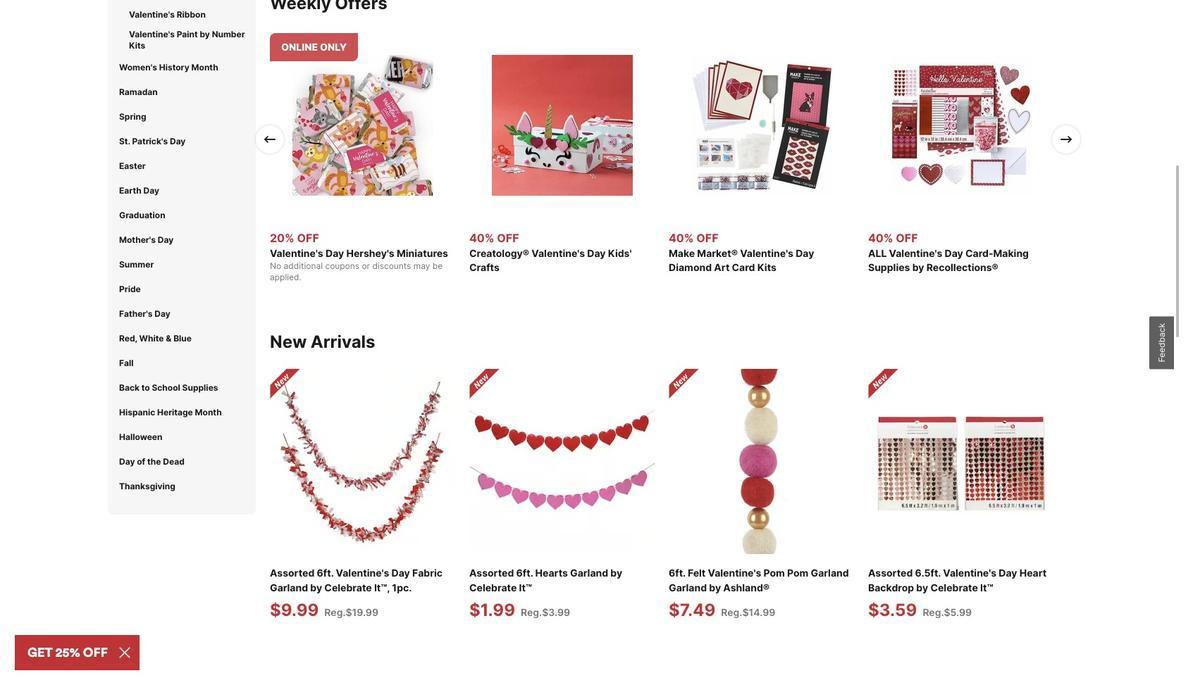 Task type: vqa. For each thing, say whether or not it's contained in the screenshot.
Spring link at the left top
yes



Task type: locate. For each thing, give the bounding box(es) containing it.
back
[[119, 383, 140, 393]]

halloween
[[119, 432, 162, 442]]

history
[[159, 62, 189, 72]]

earth day link
[[119, 185, 159, 196]]

6ft. inside assorted 6ft. hearts garland by celebrate it™ $1.99 reg.$3.99
[[516, 567, 533, 579]]

day of the dead
[[119, 457, 185, 467]]

red,
[[119, 333, 137, 344]]

2 horizontal spatial 6ft.
[[669, 567, 686, 579]]

1 vertical spatial month
[[195, 407, 222, 418]]

day
[[170, 136, 186, 146], [144, 185, 159, 196], [158, 235, 174, 245], [155, 309, 170, 319], [119, 457, 135, 467], [392, 567, 410, 579], [999, 567, 1017, 579]]

assorted 6ft. hearts garland by celebrate it™ new logo image
[[469, 369, 500, 400]]

day left heart on the right
[[999, 567, 1017, 579]]

number
[[212, 29, 245, 39]]

2 6ft. from the left
[[516, 567, 533, 579]]

valentine's paint by number kits
[[129, 29, 245, 51]]

hispanic heritage month link
[[119, 407, 222, 418]]

assorted 6.5ft. valentine's day heart backdrop by celebrate it™ new logo image
[[868, 369, 899, 400]]

assorted up backdrop
[[868, 567, 913, 579]]

ashland®
[[723, 582, 770, 594]]

st. patrick's day
[[119, 136, 186, 146]]

celebrate inside the assorted 6.5ft. valentine's day heart backdrop by celebrate it™ $3.59 reg.$5.99
[[931, 582, 978, 594]]

2 horizontal spatial assorted
[[868, 567, 913, 579]]

the
[[147, 457, 161, 467]]

1 celebrate from the left
[[324, 582, 372, 594]]

valentine's inside the assorted 6.5ft. valentine's day heart backdrop by celebrate it™ $3.59 reg.$5.99
[[943, 567, 997, 579]]

6ft. felt valentine's pom pom garland garland by ashland® image
[[669, 369, 854, 555]]

valentine's
[[129, 9, 175, 20], [129, 29, 175, 39], [336, 567, 389, 579], [708, 567, 761, 579], [943, 567, 997, 579]]

valentine's ribbon link
[[129, 9, 206, 20]]

dead
[[163, 457, 185, 467]]

0 horizontal spatial pom
[[764, 567, 785, 579]]

day right patrick's
[[170, 136, 186, 146]]

by left ashland®
[[709, 582, 721, 594]]

celebrate inside assorted 6ft. hearts garland by celebrate it™ $1.99 reg.$3.99
[[469, 582, 517, 594]]

day inside the assorted 6.5ft. valentine's day heart backdrop by celebrate it™ $3.59 reg.$5.99
[[999, 567, 1017, 579]]

celebrate inside assorted 6ft. valentine's day fabric garland by celebrate it™, 1pc. $9.99 reg.$19.99
[[324, 582, 372, 594]]

2 it™ from the left
[[980, 582, 993, 594]]

it™,
[[374, 582, 390, 594]]

6ft. up reg.$19.99
[[317, 567, 334, 579]]

3 celebrate from the left
[[931, 582, 978, 594]]

assorted 6.5ft. valentine's day heart backdrop by celebrate it™ image
[[868, 369, 1054, 555]]

0 vertical spatial month
[[191, 62, 218, 72]]

blue
[[174, 333, 192, 344]]

only
[[320, 41, 347, 53]]

assorted 6ft. valentine's day fabric garland by celebrate it™, 1pc. new logo image
[[270, 369, 301, 400]]

6ft.
[[317, 567, 334, 579], [516, 567, 533, 579], [669, 567, 686, 579]]

by right the hearts
[[611, 567, 623, 579]]

0 horizontal spatial it™
[[519, 582, 532, 594]]

day up &
[[155, 309, 170, 319]]

by
[[200, 29, 210, 39], [611, 567, 623, 579], [310, 582, 322, 594], [709, 582, 721, 594], [917, 582, 928, 594]]

by right the 'paint'
[[200, 29, 210, 39]]

hispanic
[[119, 407, 155, 418]]

halloween link
[[119, 432, 162, 442]]

celebrate
[[324, 582, 372, 594], [469, 582, 517, 594], [931, 582, 978, 594]]

day left of at the left bottom of the page
[[119, 457, 135, 467]]

valentine's inside 6ft. felt valentine's pom pom garland garland by ashland® $7.49 reg.$14.99
[[708, 567, 761, 579]]

celebrate up reg.$19.99
[[324, 582, 372, 594]]

month
[[191, 62, 218, 72], [195, 407, 222, 418]]

valentine's for $7.49
[[708, 567, 761, 579]]

1 6ft. from the left
[[317, 567, 334, 579]]

earth day
[[119, 185, 159, 196]]

6ft. inside assorted 6ft. valentine's day fabric garland by celebrate it™, 1pc. $9.99 reg.$19.99
[[317, 567, 334, 579]]

father's
[[119, 309, 153, 319]]

1 horizontal spatial pom
[[787, 567, 809, 579]]

assorted up $9.99
[[270, 567, 315, 579]]

easter link
[[119, 161, 146, 171]]

1 horizontal spatial celebrate
[[469, 582, 517, 594]]

0 horizontal spatial 6ft.
[[317, 567, 334, 579]]

6ft. left the hearts
[[516, 567, 533, 579]]

assorted up $1.99
[[469, 567, 514, 579]]

celebrate for $3.59
[[931, 582, 978, 594]]

day inside assorted 6ft. valentine's day fabric garland by celebrate it™, 1pc. $9.99 reg.$19.99
[[392, 567, 410, 579]]

online only
[[281, 41, 347, 53]]

3 6ft. from the left
[[669, 567, 686, 579]]

valentine's for $9.99
[[336, 567, 389, 579]]

by inside the assorted 6.5ft. valentine's day heart backdrop by celebrate it™ $3.59 reg.$5.99
[[917, 582, 928, 594]]

ramadan
[[119, 86, 158, 97]]

6ft. inside 6ft. felt valentine's pom pom garland garland by ashland® $7.49 reg.$14.99
[[669, 567, 686, 579]]

celebrate up $1.99
[[469, 582, 517, 594]]

by inside 6ft. felt valentine's pom pom garland garland by ashland® $7.49 reg.$14.99
[[709, 582, 721, 594]]

reg.$3.99
[[521, 607, 570, 619]]

assorted 6ft. hearts garland by celebrate it™ $1.99 reg.$3.99
[[469, 567, 623, 621]]

reg.$19.99
[[324, 607, 379, 619]]

assorted 6ft. valentine's day fabric garland by celebrate it™, 1pc. $9.99 reg.$19.99
[[270, 567, 443, 621]]

fabric
[[412, 567, 443, 579]]

6ft. for $1.99
[[516, 567, 533, 579]]

0 horizontal spatial celebrate
[[324, 582, 372, 594]]

supplies
[[182, 383, 218, 393]]

garland
[[570, 567, 608, 579], [811, 567, 849, 579], [270, 582, 308, 594], [669, 582, 707, 594]]

mother's day
[[119, 235, 174, 245]]

assorted
[[270, 567, 315, 579], [469, 567, 514, 579], [868, 567, 913, 579]]

by inside assorted 6ft. valentine's day fabric garland by celebrate it™, 1pc. $9.99 reg.$19.99
[[310, 582, 322, 594]]

$7.49
[[669, 600, 716, 621]]

assorted inside assorted 6ft. hearts garland by celebrate it™ $1.99 reg.$3.99
[[469, 567, 514, 579]]

reg.$5.99
[[923, 607, 972, 619]]

assorted 6.5ft. valentine's day heart backdrop by celebrate it™ $3.59 reg.$5.99
[[868, 567, 1047, 621]]

1 horizontal spatial assorted
[[469, 567, 514, 579]]

celebrate up reg.$5.99
[[931, 582, 978, 594]]

2 celebrate from the left
[[469, 582, 517, 594]]

valentine's for $3.59
[[943, 567, 997, 579]]

assorted inside assorted 6ft. valentine's day fabric garland by celebrate it™, 1pc. $9.99 reg.$19.99
[[270, 567, 315, 579]]

red, white & blue link
[[119, 333, 192, 344]]

graduation
[[119, 210, 165, 220]]

6ft. left felt
[[669, 567, 686, 579]]

ramadan link
[[119, 86, 158, 97]]

month right history
[[191, 62, 218, 72]]

1 assorted from the left
[[270, 567, 315, 579]]

women's history month link
[[119, 62, 218, 72]]

6.5ft.
[[915, 567, 941, 579]]

st. patrick's day link
[[119, 136, 186, 146]]

1 it™ from the left
[[519, 582, 532, 594]]

6ft. felt valentine's pom pom garland garland by ashland® $7.49 reg.$14.99
[[669, 567, 849, 621]]

by down "6.5ft."
[[917, 582, 928, 594]]

1 horizontal spatial 6ft.
[[516, 567, 533, 579]]

back to school supplies
[[119, 383, 218, 393]]

valentine's inside assorted 6ft. valentine's day fabric garland by celebrate it™, 1pc. $9.99 reg.$19.99
[[336, 567, 389, 579]]

assorted inside the assorted 6.5ft. valentine's day heart backdrop by celebrate it™ $3.59 reg.$5.99
[[868, 567, 913, 579]]

it™
[[519, 582, 532, 594], [980, 582, 993, 594]]

by up $9.99
[[310, 582, 322, 594]]

new
[[270, 332, 307, 352]]

ribbon
[[177, 9, 206, 20]]

$3.59
[[868, 600, 917, 621]]

assorted for $1.99
[[469, 567, 514, 579]]

2 horizontal spatial celebrate
[[931, 582, 978, 594]]

reg.$14.99
[[721, 607, 776, 619]]

$1.99
[[469, 600, 515, 621]]

day up 1pc.
[[392, 567, 410, 579]]

month down supplies
[[195, 407, 222, 418]]

0 horizontal spatial assorted
[[270, 567, 315, 579]]

pom
[[764, 567, 785, 579], [787, 567, 809, 579]]

1 pom from the left
[[764, 567, 785, 579]]

6ft. for celebrate
[[317, 567, 334, 579]]

3 assorted from the left
[[868, 567, 913, 579]]

1 horizontal spatial it™
[[980, 582, 993, 594]]

day of the dead link
[[119, 457, 185, 467]]

2 assorted from the left
[[469, 567, 514, 579]]



Task type: describe. For each thing, give the bounding box(es) containing it.
arrivals
[[311, 332, 375, 352]]

assorted 6ft. valentine's day fabric garland by celebrate it™, 1pc. image
[[270, 369, 455, 555]]

white
[[139, 333, 164, 344]]

pride
[[119, 284, 141, 294]]

by inside assorted 6ft. hearts garland by celebrate it™ $1.99 reg.$3.99
[[611, 567, 623, 579]]

women's
[[119, 62, 157, 72]]

hispanic heritage month
[[119, 407, 222, 418]]

of
[[137, 457, 145, 467]]

father's day
[[119, 309, 170, 319]]

assorted for $9.99
[[270, 567, 315, 579]]

to
[[141, 383, 150, 393]]

school
[[152, 383, 180, 393]]

women's history month
[[119, 62, 218, 72]]

spring
[[119, 111, 146, 122]]

paint
[[177, 29, 198, 39]]

patrick's
[[132, 136, 168, 146]]

6ft. felt valentine's pom pom garland garland by ashland® new logo image
[[669, 369, 700, 400]]

day right earth
[[144, 185, 159, 196]]

it™ inside the assorted 6.5ft. valentine's day heart backdrop by celebrate it™ $3.59 reg.$5.99
[[980, 582, 993, 594]]

felt
[[688, 567, 706, 579]]

backdrop
[[868, 582, 914, 594]]

valentine's ribbon
[[129, 9, 206, 20]]

assorted 6ft. hearts garland by celebrate it™ image
[[469, 369, 655, 555]]

mother's day link
[[119, 235, 174, 245]]

kits
[[129, 40, 145, 51]]

month for hispanic heritage month
[[195, 407, 222, 418]]

2 pom from the left
[[787, 567, 809, 579]]

garland inside assorted 6ft. valentine's day fabric garland by celebrate it™, 1pc. $9.99 reg.$19.99
[[270, 582, 308, 594]]

heritage
[[157, 407, 193, 418]]

red, white & blue
[[119, 333, 192, 344]]

garland inside assorted 6ft. hearts garland by celebrate it™ $1.99 reg.$3.99
[[570, 567, 608, 579]]

month for women's history month
[[191, 62, 218, 72]]

1pc.
[[392, 582, 412, 594]]

new arrivals
[[270, 332, 375, 352]]

thanksgiving
[[119, 481, 175, 492]]

easter
[[119, 161, 146, 171]]

assorted for $3.59
[[868, 567, 913, 579]]

$9.99
[[270, 600, 319, 621]]

heart
[[1020, 567, 1047, 579]]

mother's
[[119, 235, 156, 245]]

father's day link
[[119, 309, 170, 319]]

day right the "mother's"
[[158, 235, 174, 245]]

online
[[281, 41, 318, 53]]

graduation link
[[119, 210, 165, 220]]

it™ inside assorted 6ft. hearts garland by celebrate it™ $1.99 reg.$3.99
[[519, 582, 532, 594]]

thanksgiving link
[[119, 481, 175, 492]]

valentine's paint by number kits link
[[129, 29, 245, 51]]

st.
[[119, 136, 130, 146]]

back to school supplies link
[[119, 383, 218, 393]]

fall
[[119, 358, 134, 368]]

valentine's inside "valentine's paint by number kits"
[[129, 29, 175, 39]]

&
[[166, 333, 172, 344]]

summer
[[119, 259, 154, 270]]

by inside "valentine's paint by number kits"
[[200, 29, 210, 39]]

fall link
[[119, 358, 134, 368]]

pride link
[[119, 284, 141, 294]]

spring link
[[119, 111, 146, 122]]

celebrate for $9.99
[[324, 582, 372, 594]]

earth
[[119, 185, 142, 196]]

hearts
[[535, 567, 568, 579]]

summer link
[[119, 259, 154, 270]]



